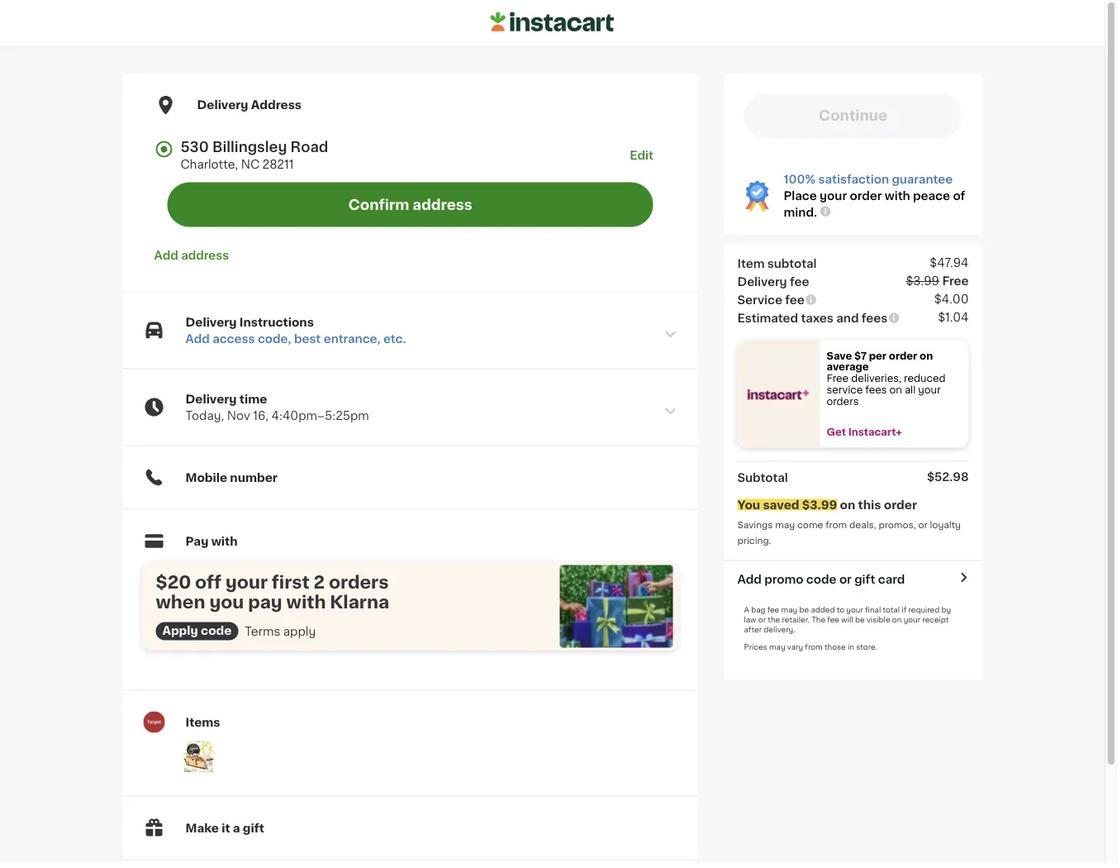 Task type: locate. For each thing, give the bounding box(es) containing it.
place
[[784, 190, 817, 202]]

1 horizontal spatial orders
[[827, 396, 859, 406]]

fee
[[790, 276, 810, 287], [786, 294, 805, 305], [768, 606, 780, 613], [828, 616, 840, 623]]

may down the delivery.
[[770, 643, 786, 651]]

orders inside save $7 per order on average free deliveries, reduced service fees on all your orders
[[827, 396, 859, 406]]

2 vertical spatial may
[[770, 643, 786, 651]]

be up retailer.
[[800, 606, 809, 613]]

subtotal
[[768, 258, 817, 269]]

etc.
[[383, 333, 406, 344]]

2 horizontal spatial with
[[885, 190, 911, 202]]

1 vertical spatial may
[[782, 606, 798, 613]]

fees
[[862, 312, 888, 324], [866, 385, 888, 395]]

0 horizontal spatial $3.99
[[802, 499, 838, 511]]

0 horizontal spatial address
[[181, 249, 229, 261]]

530
[[181, 140, 209, 154]]

your up pay
[[226, 574, 268, 591]]

order right per
[[889, 351, 918, 360]]

from down you saved $3.99 on this order
[[826, 520, 848, 530]]

2 horizontal spatial add
[[738, 573, 762, 585]]

in
[[848, 643, 855, 651]]

1 vertical spatial add
[[186, 333, 210, 344]]

best
[[294, 333, 321, 344]]

1 vertical spatial with
[[211, 535, 238, 547]]

1 vertical spatial orders
[[329, 574, 389, 591]]

you
[[210, 594, 244, 611]]

your inside $20 off your first 2 orders when you pay with klarna
[[226, 574, 268, 591]]

be right will
[[856, 616, 865, 623]]

0 vertical spatial orders
[[827, 396, 859, 406]]

delivery inside delivery time today, nov 16, 4:40pm–5:25pm
[[186, 393, 237, 405]]

saved
[[763, 499, 800, 511]]

may up retailer.
[[782, 606, 798, 613]]

home image
[[491, 10, 615, 34]]

0 horizontal spatial with
[[211, 535, 238, 547]]

delivery inside delivery instructions add access code, best entrance, etc.
[[186, 316, 237, 328]]

with down guarantee
[[885, 190, 911, 202]]

or up to
[[840, 573, 852, 585]]

road
[[291, 140, 329, 154]]

vary
[[788, 643, 804, 651]]

2 vertical spatial add
[[738, 573, 762, 585]]

code down you
[[201, 625, 232, 636]]

your up more info about 100% satisfaction guarantee icon
[[820, 190, 847, 202]]

time
[[240, 393, 267, 405]]

0 vertical spatial with
[[885, 190, 911, 202]]

0 vertical spatial order
[[850, 190, 882, 202]]

$47.94
[[930, 257, 969, 268]]

on inside a bag fee may be added to your final total if required by law or the retailer. the fee will be visible on your receipt after delivery.
[[893, 616, 902, 623]]

$3.99
[[906, 275, 940, 286], [802, 499, 838, 511]]

may inside a bag fee may be added to your final total if required by law or the retailer. the fee will be visible on your receipt after delivery.
[[782, 606, 798, 613]]

$3.99 free
[[906, 275, 969, 286]]

fees inside save $7 per order on average free deliveries, reduced service fees on all your orders
[[866, 385, 888, 395]]

0 vertical spatial add
[[154, 249, 178, 261]]

0 vertical spatial free
[[943, 275, 969, 286]]

those
[[825, 643, 846, 651]]

address inside button
[[413, 198, 473, 212]]

you
[[738, 499, 761, 511]]

per
[[869, 351, 887, 360]]

gift right a on the left of page
[[243, 822, 264, 834]]

1 horizontal spatial code
[[807, 573, 837, 585]]

law
[[744, 616, 757, 623]]

$20 off your first 2 orders when you pay with klarna
[[156, 574, 389, 611]]

required
[[909, 606, 940, 613]]

address for confirm address
[[413, 198, 473, 212]]

0 vertical spatial code
[[807, 573, 837, 585]]

may for vary
[[770, 643, 786, 651]]

save $7 per order on average free deliveries, reduced service fees on all your orders
[[827, 351, 949, 406]]

pay
[[248, 594, 282, 611]]

delivery
[[197, 99, 248, 111], [738, 276, 788, 287], [186, 316, 237, 328], [186, 393, 237, 405]]

you saved $3.99 on this order
[[738, 499, 918, 511]]

0 horizontal spatial add
[[154, 249, 178, 261]]

0 horizontal spatial be
[[800, 606, 809, 613]]

may down saved
[[776, 520, 795, 530]]

delivery up the access
[[186, 316, 237, 328]]

order down the 100% satisfaction guarantee
[[850, 190, 882, 202]]

entrance,
[[324, 333, 381, 344]]

with inside $20 off your first 2 orders when you pay with klarna
[[287, 594, 326, 611]]

0 horizontal spatial code
[[201, 625, 232, 636]]

on up reduced
[[920, 351, 933, 360]]

1 vertical spatial gift
[[243, 822, 264, 834]]

terms apply
[[245, 625, 316, 637]]

$4.00
[[935, 293, 969, 305]]

gift
[[855, 573, 876, 585], [243, 822, 264, 834]]

16,
[[253, 410, 269, 421]]

$3.99 down $47.94 on the right
[[906, 275, 940, 286]]

delivery address
[[197, 99, 302, 111]]

pricing.
[[738, 536, 772, 545]]

delivery for delivery time today, nov 16, 4:40pm–5:25pm
[[186, 393, 237, 405]]

with inside place your order with peace of mind.
[[885, 190, 911, 202]]

1 horizontal spatial be
[[856, 616, 865, 623]]

order up promos,
[[884, 499, 918, 511]]

edit button
[[617, 128, 667, 182]]

service fee
[[738, 294, 805, 305]]

save
[[827, 351, 853, 360]]

delivery up "billingsley"
[[197, 99, 248, 111]]

with right pay
[[211, 535, 238, 547]]

this
[[859, 499, 882, 511]]

your inside place your order with peace of mind.
[[820, 190, 847, 202]]

1 vertical spatial address
[[181, 249, 229, 261]]

on down the total
[[893, 616, 902, 623]]

on
[[920, 351, 933, 360], [890, 385, 903, 395], [840, 499, 856, 511], [893, 616, 902, 623]]

with down 2
[[287, 594, 326, 611]]

1 horizontal spatial add
[[186, 333, 210, 344]]

card
[[879, 573, 905, 585]]

0 vertical spatial $3.99
[[906, 275, 940, 286]]

order
[[850, 190, 882, 202], [889, 351, 918, 360], [884, 499, 918, 511]]

from right vary
[[805, 643, 823, 651]]

0 vertical spatial address
[[413, 198, 473, 212]]

1 vertical spatial be
[[856, 616, 865, 623]]

code up "added"
[[807, 573, 837, 585]]

may for come
[[776, 520, 795, 530]]

delivery instructions image
[[663, 327, 678, 342]]

delivery for delivery fee
[[738, 276, 788, 287]]

0 vertical spatial from
[[826, 520, 848, 530]]

order inside save $7 per order on average free deliveries, reduced service fees on all your orders
[[889, 351, 918, 360]]

0 vertical spatial gift
[[855, 573, 876, 585]]

or down bag on the bottom of page
[[759, 616, 766, 623]]

1 horizontal spatial or
[[840, 573, 852, 585]]

charlotte,
[[181, 158, 238, 170]]

0 horizontal spatial from
[[805, 643, 823, 651]]

come
[[798, 520, 824, 530]]

access
[[213, 333, 255, 344]]

1 vertical spatial from
[[805, 643, 823, 651]]

gift left card
[[855, 573, 876, 585]]

1 vertical spatial fees
[[866, 385, 888, 395]]

1 horizontal spatial from
[[826, 520, 848, 530]]

today,
[[186, 410, 224, 421]]

fees down the deliveries,
[[866, 385, 888, 395]]

from inside savings may come from deals, promos, or loyalty pricing.
[[826, 520, 848, 530]]

0 vertical spatial may
[[776, 520, 795, 530]]

or inside a bag fee may be added to your final total if required by law or the retailer. the fee will be visible on your receipt after delivery.
[[759, 616, 766, 623]]

receipt
[[923, 616, 949, 623]]

$7
[[855, 351, 867, 360]]

or
[[919, 520, 928, 530], [840, 573, 852, 585], [759, 616, 766, 623]]

add for add address
[[154, 249, 178, 261]]

from for deals,
[[826, 520, 848, 530]]

orders down service
[[827, 396, 859, 406]]

item
[[738, 258, 765, 269]]

confirm address
[[348, 198, 473, 212]]

0 horizontal spatial or
[[759, 616, 766, 623]]

orders up klarna
[[329, 574, 389, 591]]

add for add promo code or gift card
[[738, 573, 762, 585]]

your
[[820, 190, 847, 202], [919, 385, 941, 395], [226, 574, 268, 591], [847, 606, 864, 613], [904, 616, 921, 623]]

1 vertical spatial or
[[840, 573, 852, 585]]

0 vertical spatial be
[[800, 606, 809, 613]]

orders
[[827, 396, 859, 406], [329, 574, 389, 591]]

a
[[744, 606, 750, 613]]

2 vertical spatial with
[[287, 594, 326, 611]]

from
[[826, 520, 848, 530], [805, 643, 823, 651]]

1 vertical spatial code
[[201, 625, 232, 636]]

add
[[154, 249, 178, 261], [186, 333, 210, 344], [738, 573, 762, 585]]

address inside button
[[181, 249, 229, 261]]

your down reduced
[[919, 385, 941, 395]]

free up service
[[827, 374, 849, 383]]

delivery up service at the right
[[738, 276, 788, 287]]

1 horizontal spatial address
[[413, 198, 473, 212]]

or left loyalty
[[919, 520, 928, 530]]

$3.99 up come
[[802, 499, 838, 511]]

1 vertical spatial order
[[889, 351, 918, 360]]

0 horizontal spatial free
[[827, 374, 849, 383]]

may inside savings may come from deals, promos, or loyalty pricing.
[[776, 520, 795, 530]]

2 vertical spatial or
[[759, 616, 766, 623]]

free inside save $7 per order on average free deliveries, reduced service fees on all your orders
[[827, 374, 849, 383]]

4:40pm–5:25pm
[[272, 410, 369, 421]]

free up $4.00
[[943, 275, 969, 286]]

bag
[[752, 606, 766, 613]]

delivery up today,
[[186, 393, 237, 405]]

fees right and
[[862, 312, 888, 324]]

with
[[885, 190, 911, 202], [211, 535, 238, 547], [287, 594, 326, 611]]

code
[[807, 573, 837, 585], [201, 625, 232, 636]]

the
[[768, 616, 781, 623]]

2 horizontal spatial or
[[919, 520, 928, 530]]

address
[[413, 198, 473, 212], [181, 249, 229, 261]]

1 horizontal spatial with
[[287, 594, 326, 611]]

1 vertical spatial free
[[827, 374, 849, 383]]

$1.04
[[938, 311, 969, 323]]

0 vertical spatial or
[[919, 520, 928, 530]]

pay with
[[186, 535, 238, 547]]

0 horizontal spatial orders
[[329, 574, 389, 591]]

delivery for delivery instructions add access code, best entrance, etc.
[[186, 316, 237, 328]]

subtotal
[[738, 472, 788, 483]]

1 horizontal spatial gift
[[855, 573, 876, 585]]



Task type: describe. For each thing, give the bounding box(es) containing it.
delivery.
[[764, 626, 796, 633]]

2 vertical spatial order
[[884, 499, 918, 511]]

satisfaction
[[819, 174, 890, 185]]

add inside delivery instructions add access code, best entrance, etc.
[[186, 333, 210, 344]]

all
[[905, 385, 916, 395]]

instacart+
[[849, 427, 903, 437]]

get instacart+ button
[[821, 427, 969, 438]]

mobile number
[[186, 472, 278, 483]]

100%
[[784, 174, 816, 185]]

off
[[195, 574, 222, 591]]

apply code
[[162, 625, 232, 636]]

code,
[[258, 333, 291, 344]]

a
[[233, 822, 240, 834]]

loyalty
[[930, 520, 961, 530]]

instructions
[[240, 316, 314, 328]]

by
[[942, 606, 952, 613]]

first
[[272, 574, 310, 591]]

1 horizontal spatial $3.99
[[906, 275, 940, 286]]

deals,
[[850, 520, 877, 530]]

reduced
[[905, 374, 946, 383]]

on left all
[[890, 385, 903, 395]]

fee up the
[[768, 606, 780, 613]]

item subtotal
[[738, 258, 817, 269]]

your down "if"
[[904, 616, 921, 623]]

taxes
[[801, 312, 834, 324]]

fee up estimated taxes and fees at the top of page
[[786, 294, 805, 305]]

0 vertical spatial fees
[[862, 312, 888, 324]]

get
[[827, 427, 847, 437]]

billingsley
[[212, 140, 287, 154]]

to
[[837, 606, 845, 613]]

confirm
[[348, 198, 409, 212]]

estimated taxes and fees
[[738, 312, 888, 324]]

code inside button
[[807, 573, 837, 585]]

deliveries,
[[852, 374, 902, 383]]

get instacart+
[[827, 427, 903, 437]]

$52.98
[[927, 471, 969, 482]]

items
[[186, 716, 220, 728]]

apply
[[162, 625, 198, 636]]

terms
[[245, 625, 280, 637]]

if
[[902, 606, 907, 613]]

added
[[811, 606, 835, 613]]

promo
[[765, 573, 804, 585]]

your inside save $7 per order on average free deliveries, reduced service fees on all your orders
[[919, 385, 941, 395]]

klarna
[[330, 594, 389, 611]]

will
[[842, 616, 854, 623]]

average
[[827, 362, 869, 372]]

add address button
[[154, 237, 229, 263]]

prices may vary from those in store.
[[744, 643, 878, 651]]

1 horizontal spatial free
[[943, 275, 969, 286]]

promos,
[[879, 520, 916, 530]]

$20
[[156, 574, 191, 591]]

place your order with peace of mind.
[[784, 190, 966, 218]]

and
[[837, 312, 859, 324]]

or inside savings may come from deals, promos, or loyalty pricing.
[[919, 520, 928, 530]]

number
[[230, 472, 278, 483]]

on left the this
[[840, 499, 856, 511]]

gift inside button
[[855, 573, 876, 585]]

1 vertical spatial $3.99
[[802, 499, 838, 511]]

order inside place your order with peace of mind.
[[850, 190, 882, 202]]

delivery time today, nov 16, 4:40pm–5:25pm
[[186, 393, 369, 421]]

prices
[[744, 643, 768, 651]]

delivery time image
[[663, 404, 678, 419]]

orders inside $20 off your first 2 orders when you pay with klarna
[[329, 574, 389, 591]]

edwards® turtle pie image
[[182, 740, 215, 773]]

delivery fee
[[738, 276, 810, 287]]

peace
[[914, 190, 951, 202]]

service
[[738, 294, 783, 305]]

retailer.
[[783, 616, 810, 623]]

service
[[827, 385, 863, 395]]

savings may come from deals, promos, or loyalty pricing.
[[738, 520, 964, 545]]

add promo code or gift card
[[738, 573, 905, 585]]

final
[[866, 606, 881, 613]]

2
[[314, 574, 325, 591]]

apply
[[283, 625, 316, 637]]

address
[[251, 99, 302, 111]]

make it a gift
[[186, 822, 264, 834]]

savings
[[738, 520, 773, 530]]

guarantee
[[892, 174, 953, 185]]

confirm address button
[[167, 182, 654, 227]]

add promo code or gift card button
[[738, 571, 905, 587]]

address for add address
[[181, 249, 229, 261]]

estimated
[[738, 312, 799, 324]]

mind.
[[784, 207, 818, 218]]

100% satisfaction guarantee
[[784, 174, 953, 185]]

28211
[[263, 158, 294, 170]]

or inside button
[[840, 573, 852, 585]]

fee down subtotal
[[790, 276, 810, 287]]

530 billingsley road charlotte, nc 28211
[[181, 140, 329, 170]]

add address
[[154, 249, 229, 261]]

delivery for delivery address
[[197, 99, 248, 111]]

from for those
[[805, 643, 823, 651]]

nc
[[241, 158, 260, 170]]

total
[[883, 606, 900, 613]]

nov
[[227, 410, 250, 421]]

after
[[744, 626, 762, 633]]

mobile
[[186, 472, 227, 483]]

your up will
[[847, 606, 864, 613]]

store.
[[857, 643, 878, 651]]

0 horizontal spatial gift
[[243, 822, 264, 834]]

more info about 100% satisfaction guarantee image
[[819, 205, 832, 218]]

delivery instructions add access code, best entrance, etc.
[[186, 316, 406, 344]]

fee down to
[[828, 616, 840, 623]]



Task type: vqa. For each thing, say whether or not it's contained in the screenshot.
the right gift
yes



